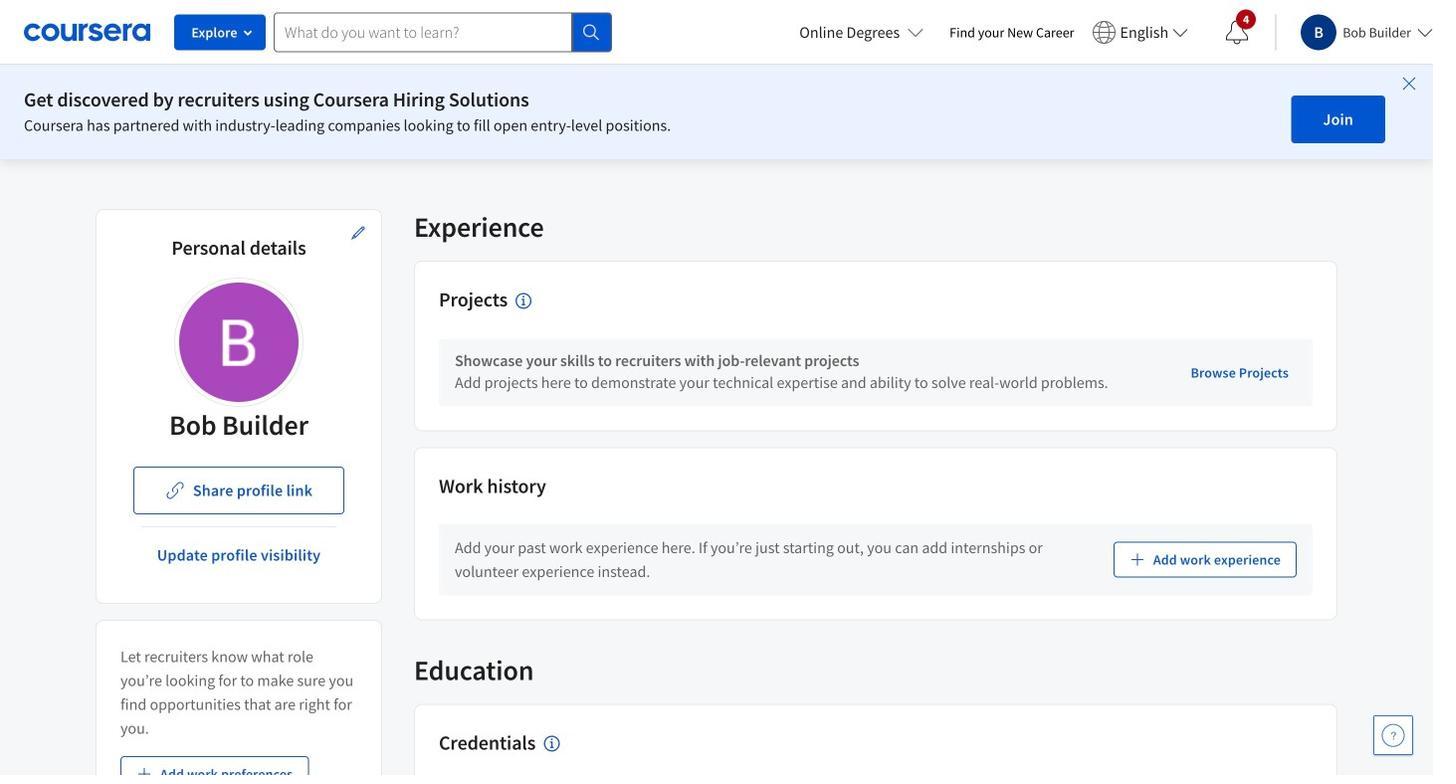 Task type: vqa. For each thing, say whether or not it's contained in the screenshot.
Profile photo
yes



Task type: describe. For each thing, give the bounding box(es) containing it.
information about the projects section image
[[516, 293, 532, 309]]

help center image
[[1382, 724, 1405, 748]]

What do you want to learn? text field
[[274, 12, 572, 52]]



Task type: locate. For each thing, give the bounding box(es) containing it.
information about credentials section image
[[544, 736, 560, 752]]

profile photo image
[[179, 283, 299, 402]]

coursera image
[[24, 16, 150, 48]]

None search field
[[274, 12, 612, 52]]

edit personal details. image
[[350, 225, 366, 241]]



